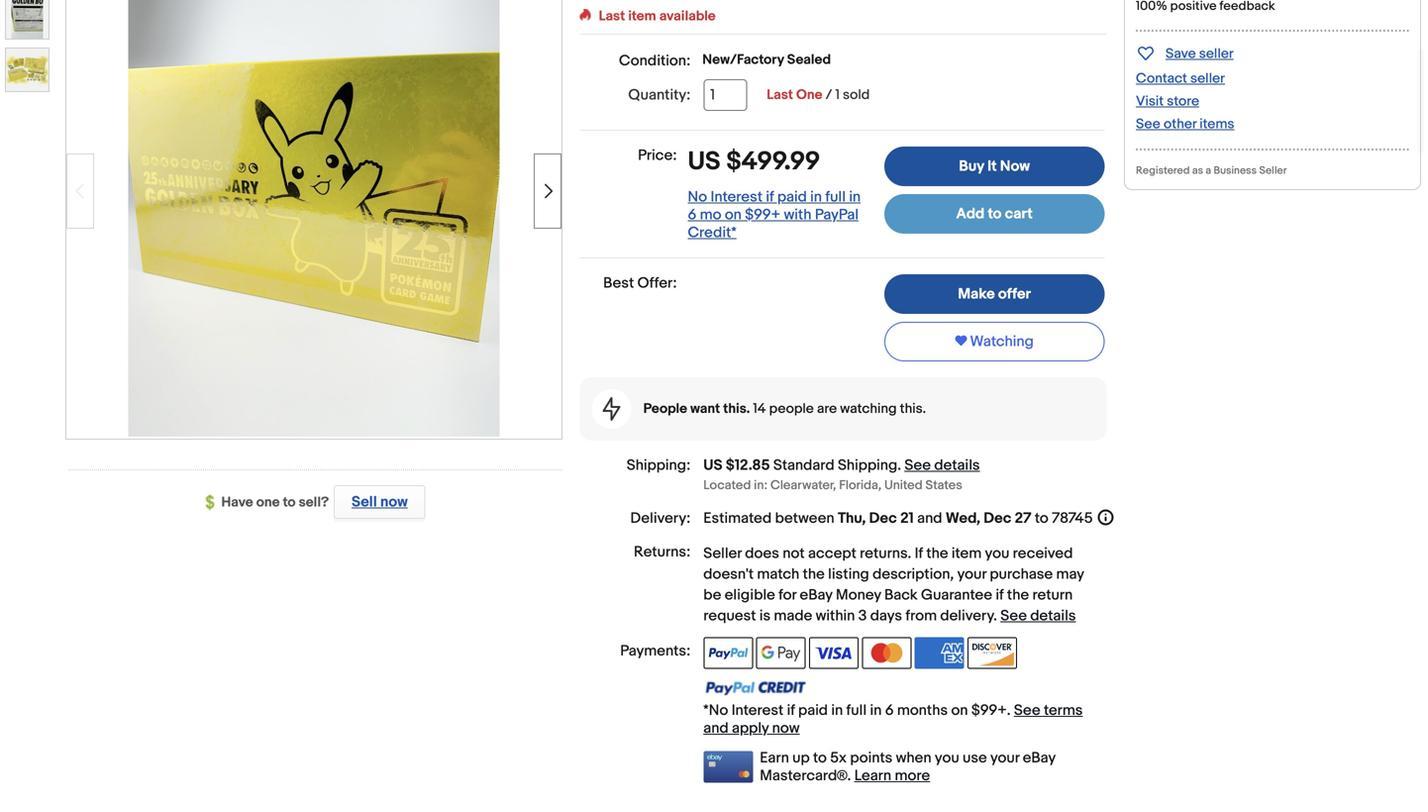 Task type: vqa. For each thing, say whether or not it's contained in the screenshot.
Watching "button" on the top right of the page
yes



Task type: locate. For each thing, give the bounding box(es) containing it.
american express image
[[915, 637, 965, 669]]

your
[[958, 566, 987, 583], [991, 749, 1020, 767]]

buy it now link
[[885, 147, 1105, 186]]

quantity:
[[629, 86, 691, 104]]

thu,
[[838, 510, 866, 528]]

. inside us $12.85 standard shipping . see details located in: clearwater, florida, united states
[[898, 457, 902, 475]]

dec left 27 on the right of the page
[[984, 510, 1012, 528]]

see left terms
[[1014, 702, 1041, 720]]

1 vertical spatial item
[[952, 545, 982, 563]]

0 vertical spatial seller
[[1200, 46, 1234, 62]]

0 vertical spatial item
[[629, 8, 656, 25]]

0 vertical spatial if
[[766, 188, 774, 206]]

last for last item available
[[599, 8, 625, 25]]

1 horizontal spatial now
[[772, 720, 800, 738]]

1 vertical spatial paid
[[799, 702, 828, 720]]

you inside seller does not accept returns. if the item you received doesn't match the listing description, your purchase may be eligible for
[[985, 545, 1010, 563]]

0 horizontal spatial on
[[725, 206, 742, 224]]

watching
[[970, 333, 1034, 351]]

full up points
[[847, 702, 867, 720]]

buy
[[959, 158, 985, 175]]

0 horizontal spatial if
[[766, 188, 774, 206]]

0 horizontal spatial dec
[[870, 510, 897, 528]]

wed,
[[946, 510, 981, 528]]

see details link down return
[[1001, 607, 1076, 625]]

0 horizontal spatial the
[[803, 566, 825, 583]]

0 horizontal spatial last
[[599, 8, 625, 25]]

have
[[221, 494, 253, 511]]

last left one
[[767, 87, 794, 104]]

0 horizontal spatial full
[[826, 188, 846, 206]]

may
[[1057, 566, 1084, 583]]

6 left mo
[[688, 206, 697, 224]]

0 vertical spatial seller
[[1260, 164, 1287, 177]]

within
[[816, 607, 855, 625]]

us inside us $12.85 standard shipping . see details located in: clearwater, florida, united states
[[704, 457, 723, 475]]

details down return
[[1031, 607, 1076, 625]]

full for months
[[847, 702, 867, 720]]

if inside no interest if paid in full in 6 mo on $99+ with paypal credit*
[[766, 188, 774, 206]]

details up states
[[935, 457, 980, 475]]

1 vertical spatial your
[[991, 749, 1020, 767]]

1 vertical spatial ebay
[[1023, 749, 1056, 767]]

save seller button
[[1136, 42, 1234, 64]]

on inside no interest if paid in full in 6 mo on $99+ with paypal credit*
[[725, 206, 742, 224]]

have one to sell?
[[221, 494, 329, 511]]

delivery
[[941, 607, 994, 625]]

last up condition:
[[599, 8, 625, 25]]

states
[[926, 478, 963, 493]]

mastercard®.
[[760, 767, 851, 785]]

0 vertical spatial full
[[826, 188, 846, 206]]

2 vertical spatial the
[[1007, 586, 1029, 604]]

0 vertical spatial paid
[[778, 188, 807, 206]]

0 horizontal spatial seller
[[704, 545, 742, 563]]

paid up up
[[799, 702, 828, 720]]

your right use
[[991, 749, 1020, 767]]

1 horizontal spatial the
[[927, 545, 949, 563]]

1 vertical spatial seller
[[704, 545, 742, 563]]

now inside see terms and apply now
[[772, 720, 800, 738]]

. up united
[[898, 457, 902, 475]]

0 horizontal spatial now
[[380, 493, 408, 511]]

paypal
[[815, 206, 859, 224]]

watching
[[840, 401, 897, 418]]

1 horizontal spatial ebay
[[1023, 749, 1056, 767]]

seller for contact
[[1191, 70, 1226, 87]]

0 vertical spatial last
[[599, 8, 625, 25]]

ebay up within
[[800, 586, 833, 604]]

save
[[1166, 46, 1196, 62]]

and left apply
[[704, 720, 729, 738]]

see down "visit"
[[1136, 116, 1161, 133]]

0 vertical spatial your
[[958, 566, 987, 583]]

1 vertical spatial details
[[1031, 607, 1076, 625]]

seller for save
[[1200, 46, 1234, 62]]

the down accept
[[803, 566, 825, 583]]

your inside earn up to 5x points when you use your ebay mastercard®.
[[991, 749, 1020, 767]]

us for us $499.99
[[688, 147, 721, 177]]

if down the paypal credit image
[[787, 702, 795, 720]]

0 horizontal spatial see details link
[[905, 457, 980, 475]]

and right the 21
[[918, 510, 943, 528]]

ebay
[[800, 586, 833, 604], [1023, 749, 1056, 767]]

0 horizontal spatial 6
[[688, 206, 697, 224]]

interest right no on the left top of the page
[[711, 188, 763, 206]]

see inside us $12.85 standard shipping . see details located in: clearwater, florida, united states
[[905, 457, 931, 475]]

want
[[691, 401, 720, 418]]

months
[[897, 702, 948, 720]]

you inside earn up to 5x points when you use your ebay mastercard®.
[[935, 749, 960, 767]]

contact seller visit store see other items
[[1136, 70, 1235, 133]]

1 horizontal spatial and
[[918, 510, 943, 528]]

0 vertical spatial interest
[[711, 188, 763, 206]]

this. left the 14 at right
[[723, 401, 750, 418]]

description,
[[873, 566, 954, 583]]

learn more
[[855, 767, 930, 785]]

1 vertical spatial .
[[994, 607, 998, 625]]

see up united
[[905, 457, 931, 475]]

and
[[918, 510, 943, 528], [704, 720, 729, 738]]

interest down the paypal credit image
[[732, 702, 784, 720]]

paid for mo
[[778, 188, 807, 206]]

0 horizontal spatial details
[[935, 457, 980, 475]]

1 horizontal spatial 6
[[885, 702, 894, 720]]

on right mo
[[725, 206, 742, 224]]

1 vertical spatial seller
[[1191, 70, 1226, 87]]

1 vertical spatial 6
[[885, 702, 894, 720]]

full inside no interest if paid in full in 6 mo on $99+ with paypal credit*
[[826, 188, 846, 206]]

paid
[[778, 188, 807, 206], [799, 702, 828, 720]]

1 horizontal spatial dec
[[984, 510, 1012, 528]]

2 vertical spatial if
[[787, 702, 795, 720]]

1 vertical spatial see details link
[[1001, 607, 1076, 625]]

the right if at the right bottom of page
[[927, 545, 949, 563]]

your up guarantee
[[958, 566, 987, 583]]

1 horizontal spatial you
[[985, 545, 1010, 563]]

best
[[604, 274, 634, 292]]

mo
[[700, 206, 722, 224]]

on left $99+.
[[952, 702, 968, 720]]

earn
[[760, 749, 789, 767]]

interest inside no interest if paid in full in 6 mo on $99+ with paypal credit*
[[711, 188, 763, 206]]

6 left months
[[885, 702, 894, 720]]

1 horizontal spatial details
[[1031, 607, 1076, 625]]

the down purchase on the bottom right
[[1007, 586, 1029, 604]]

in left months
[[870, 702, 882, 720]]

received
[[1013, 545, 1073, 563]]

us $499.99
[[688, 147, 821, 177]]

1 horizontal spatial last
[[767, 87, 794, 104]]

1 horizontal spatial seller
[[1260, 164, 1287, 177]]

you left use
[[935, 749, 960, 767]]

paid down $499.99
[[778, 188, 807, 206]]

if left with
[[766, 188, 774, 206]]

watching button
[[885, 322, 1105, 362]]

make
[[958, 285, 995, 303]]

one
[[797, 87, 823, 104]]

details
[[935, 457, 980, 475], [1031, 607, 1076, 625]]

now
[[1001, 158, 1030, 175]]

0 horizontal spatial your
[[958, 566, 987, 583]]

6 for mo
[[688, 206, 697, 224]]

condition:
[[619, 52, 691, 70]]

see details link
[[905, 457, 980, 475], [1001, 607, 1076, 625]]

this. right watching
[[900, 401, 926, 418]]

see
[[1136, 116, 1161, 133], [905, 457, 931, 475], [1001, 607, 1027, 625], [1014, 702, 1041, 720]]

1 vertical spatial full
[[847, 702, 867, 720]]

0 horizontal spatial you
[[935, 749, 960, 767]]

1 vertical spatial you
[[935, 749, 960, 767]]

0 horizontal spatial ebay
[[800, 586, 833, 604]]

item down wed,
[[952, 545, 982, 563]]

seller down save seller
[[1191, 70, 1226, 87]]

price:
[[638, 147, 677, 164]]

save seller
[[1166, 46, 1234, 62]]

0 horizontal spatial and
[[704, 720, 729, 738]]

0 vertical spatial .
[[898, 457, 902, 475]]

to right 27 on the right of the page
[[1035, 510, 1049, 528]]

full for mo
[[826, 188, 846, 206]]

ebay down terms
[[1023, 749, 1056, 767]]

if inside if the return request is made within 3 days from delivery
[[996, 586, 1004, 604]]

1 vertical spatial us
[[704, 457, 723, 475]]

offer
[[999, 285, 1031, 303]]

1 vertical spatial last
[[767, 87, 794, 104]]

1 horizontal spatial see details link
[[1001, 607, 1076, 625]]

interest for *no
[[732, 702, 784, 720]]

with
[[784, 206, 812, 224]]

1 vertical spatial on
[[952, 702, 968, 720]]

21
[[901, 510, 914, 528]]

no
[[688, 188, 708, 206]]

1 horizontal spatial on
[[952, 702, 968, 720]]

ebay inside earn up to 5x points when you use your ebay mastercard®.
[[1023, 749, 1056, 767]]

no interest if paid in full in 6 mo on $99+ with paypal credit*
[[688, 188, 861, 242]]

1 vertical spatial if
[[996, 586, 1004, 604]]

a
[[1206, 164, 1212, 177]]

full right with
[[826, 188, 846, 206]]

see down purchase on the bottom right
[[1001, 607, 1027, 625]]

back
[[885, 586, 918, 604]]

more
[[895, 767, 930, 785]]

paid inside no interest if paid in full in 6 mo on $99+ with paypal credit*
[[778, 188, 807, 206]]

1 horizontal spatial if
[[787, 702, 795, 720]]

. up discover image
[[994, 607, 998, 625]]

us $12.85 standard shipping . see details located in: clearwater, florida, united states
[[704, 457, 980, 493]]

registered as a business seller
[[1136, 164, 1287, 177]]

1 vertical spatial now
[[772, 720, 800, 738]]

master card image
[[862, 637, 912, 669]]

0 vertical spatial on
[[725, 206, 742, 224]]

add
[[957, 205, 985, 223]]

seller up doesn't
[[704, 545, 742, 563]]

you up purchase on the bottom right
[[985, 545, 1010, 563]]

seller inside contact seller visit store see other items
[[1191, 70, 1226, 87]]

learn
[[855, 767, 892, 785]]

seller
[[1200, 46, 1234, 62], [1191, 70, 1226, 87]]

the
[[927, 545, 949, 563], [803, 566, 825, 583], [1007, 586, 1029, 604]]

interest
[[711, 188, 763, 206], [732, 702, 784, 720]]

6 inside no interest if paid in full in 6 mo on $99+ with paypal credit*
[[688, 206, 697, 224]]

people
[[769, 401, 814, 418]]

purchase
[[990, 566, 1053, 583]]

0 vertical spatial now
[[380, 493, 408, 511]]

us up no on the left top of the page
[[688, 147, 721, 177]]

1 horizontal spatial item
[[952, 545, 982, 563]]

dec left the 21
[[870, 510, 897, 528]]

sell
[[352, 493, 377, 511]]

0 horizontal spatial this.
[[723, 401, 750, 418]]

us up located at the bottom of page
[[704, 457, 723, 475]]

discover image
[[968, 637, 1018, 669]]

us $499.99 main content
[[580, 0, 1116, 785]]

0 horizontal spatial .
[[898, 457, 902, 475]]

standard
[[774, 457, 835, 475]]

to
[[988, 205, 1002, 223], [283, 494, 296, 511], [1035, 510, 1049, 528], [813, 749, 827, 767]]

seller right save
[[1200, 46, 1234, 62]]

1 horizontal spatial this.
[[900, 401, 926, 418]]

1 vertical spatial and
[[704, 720, 729, 738]]

1 horizontal spatial your
[[991, 749, 1020, 767]]

78745
[[1052, 510, 1093, 528]]

0 vertical spatial details
[[935, 457, 980, 475]]

now right sell
[[380, 493, 408, 511]]

now up earn
[[772, 720, 800, 738]]

0 vertical spatial 6
[[688, 206, 697, 224]]

.
[[898, 457, 902, 475], [994, 607, 998, 625]]

if for $99+
[[766, 188, 774, 206]]

0 vertical spatial us
[[688, 147, 721, 177]]

listing
[[828, 566, 870, 583]]

0 horizontal spatial item
[[629, 8, 656, 25]]

paypal credit image
[[704, 681, 807, 697]]

2 horizontal spatial the
[[1007, 586, 1029, 604]]

0 vertical spatial and
[[918, 510, 943, 528]]

0 vertical spatial you
[[985, 545, 1010, 563]]

google pay image
[[757, 637, 806, 669]]

best offer:
[[604, 274, 677, 292]]

2 this. from the left
[[900, 401, 926, 418]]

accept
[[808, 545, 857, 563]]

sealed
[[787, 52, 831, 68]]

1 horizontal spatial full
[[847, 702, 867, 720]]

last one / 1 sold
[[767, 87, 870, 104]]

if down purchase on the bottom right
[[996, 586, 1004, 604]]

doesn't
[[704, 566, 754, 583]]

seller inside button
[[1200, 46, 1234, 62]]

one
[[256, 494, 280, 511]]

2 horizontal spatial if
[[996, 586, 1004, 604]]

guarantee
[[921, 586, 993, 604]]

see details link up states
[[905, 457, 980, 475]]

seller right the business
[[1260, 164, 1287, 177]]

to left 5x
[[813, 749, 827, 767]]

1 vertical spatial interest
[[732, 702, 784, 720]]

see inside contact seller visit store see other items
[[1136, 116, 1161, 133]]

item left available
[[629, 8, 656, 25]]

sold
[[843, 87, 870, 104]]



Task type: describe. For each thing, give the bounding box(es) containing it.
does
[[745, 545, 780, 563]]

shipping
[[838, 457, 898, 475]]

6 for months
[[885, 702, 894, 720]]

picture 3 of 3 image
[[6, 49, 49, 91]]

details inside us $12.85 standard shipping . see details located in: clearwater, florida, united states
[[935, 457, 980, 475]]

when
[[896, 749, 932, 767]]

see inside see terms and apply now
[[1014, 702, 1041, 720]]

dollar sign image
[[206, 495, 221, 511]]

use
[[963, 749, 987, 767]]

visa image
[[809, 637, 859, 669]]

sell now link
[[329, 485, 426, 519]]

delivery:
[[631, 510, 691, 528]]

people want this. 14 people are watching this.
[[644, 401, 926, 418]]

returns:
[[634, 543, 691, 561]]

earn up to 5x points when you use your ebay mastercard®.
[[760, 749, 1056, 785]]

last for last one / 1 sold
[[767, 87, 794, 104]]

registered
[[1136, 164, 1190, 177]]

in down $499.99
[[811, 188, 822, 206]]

new/factory
[[703, 52, 784, 68]]

apply
[[732, 720, 769, 738]]

pokemon 25th anniversary golden box japanese new factory sealed us seller - picture 1 of 3 image
[[128, 0, 500, 437]]

1 this. from the left
[[723, 401, 750, 418]]

to right "one"
[[283, 494, 296, 511]]

match
[[757, 566, 800, 583]]

items
[[1200, 116, 1235, 133]]

to inside earn up to 5x points when you use your ebay mastercard®.
[[813, 749, 827, 767]]

business
[[1214, 164, 1257, 177]]

last item available
[[599, 8, 716, 25]]

sell?
[[299, 494, 329, 511]]

sell now
[[352, 493, 408, 511]]

returns.
[[860, 545, 912, 563]]

seller inside seller does not accept returns. if the item you received doesn't match the listing description, your purchase may be eligible for
[[704, 545, 742, 563]]

estimated
[[704, 510, 772, 528]]

store
[[1167, 93, 1200, 110]]

with details__icon image
[[603, 397, 621, 421]]

other
[[1164, 116, 1197, 133]]

1 dec from the left
[[870, 510, 897, 528]]

are
[[817, 401, 837, 418]]

$99+
[[745, 206, 781, 224]]

5x
[[831, 749, 847, 767]]

shipping:
[[627, 457, 691, 475]]

available
[[660, 8, 716, 25]]

*no
[[704, 702, 729, 720]]

in:
[[754, 478, 768, 493]]

Quantity: text field
[[704, 79, 747, 111]]

paypal image
[[704, 637, 753, 669]]

contact seller link
[[1136, 70, 1226, 87]]

days
[[871, 607, 903, 625]]

ebay money back guarantee
[[800, 586, 993, 604]]

located
[[704, 478, 751, 493]]

money
[[836, 586, 881, 604]]

*no interest if paid in full in 6 months on $99+.
[[704, 702, 1014, 720]]

see other items link
[[1136, 116, 1235, 133]]

florida,
[[839, 478, 882, 493]]

picture 2 of 3 image
[[6, 0, 49, 39]]

. see details
[[994, 607, 1076, 625]]

27
[[1015, 510, 1032, 528]]

from
[[906, 607, 937, 625]]

your inside seller does not accept returns. if the item you received doesn't match the listing description, your purchase may be eligible for
[[958, 566, 987, 583]]

contact
[[1136, 70, 1188, 87]]

seller does not accept returns. if the item you received doesn't match the listing description, your purchase may be eligible for
[[704, 545, 1084, 604]]

request
[[704, 607, 756, 625]]

if
[[915, 545, 923, 563]]

on for mo
[[725, 206, 742, 224]]

if for $99+.
[[787, 702, 795, 720]]

to left cart at the top
[[988, 205, 1002, 223]]

the inside if the return request is made within 3 days from delivery
[[1007, 586, 1029, 604]]

1 horizontal spatial .
[[994, 607, 998, 625]]

learn more link
[[855, 767, 930, 785]]

payments:
[[620, 642, 691, 660]]

add to cart link
[[885, 194, 1105, 234]]

make offer
[[958, 285, 1031, 303]]

credit*
[[688, 224, 737, 242]]

interest for no
[[711, 188, 763, 206]]

item inside seller does not accept returns. if the item you received doesn't match the listing description, your purchase may be eligible for
[[952, 545, 982, 563]]

us for us $12.85 standard shipping . see details located in: clearwater, florida, united states
[[704, 457, 723, 475]]

if the return request is made within 3 days from delivery
[[704, 586, 1073, 625]]

visit
[[1136, 93, 1164, 110]]

2 dec from the left
[[984, 510, 1012, 528]]

between
[[775, 510, 835, 528]]

in right with
[[849, 188, 861, 206]]

on for months
[[952, 702, 968, 720]]

and inside see terms and apply now
[[704, 720, 729, 738]]

14
[[753, 401, 766, 418]]

see terms and apply now
[[704, 702, 1083, 738]]

buy it now
[[959, 158, 1030, 175]]

estimated between thu, dec 21 and wed, dec 27 to 78745
[[704, 510, 1093, 528]]

0 vertical spatial the
[[927, 545, 949, 563]]

is
[[760, 607, 771, 625]]

/
[[826, 87, 833, 104]]

add to cart
[[957, 205, 1033, 223]]

eligible
[[725, 586, 776, 604]]

0 vertical spatial ebay
[[800, 586, 833, 604]]

ebay mastercard image
[[704, 751, 753, 783]]

united
[[885, 478, 923, 493]]

see terms and apply now link
[[704, 702, 1083, 738]]

$12.85
[[726, 457, 770, 475]]

0 vertical spatial see details link
[[905, 457, 980, 475]]

visit store link
[[1136, 93, 1200, 110]]

1 vertical spatial the
[[803, 566, 825, 583]]

it
[[988, 158, 997, 175]]

paid for months
[[799, 702, 828, 720]]

made
[[774, 607, 813, 625]]

in up 5x
[[832, 702, 843, 720]]

make offer link
[[885, 274, 1105, 314]]

up
[[793, 749, 810, 767]]



